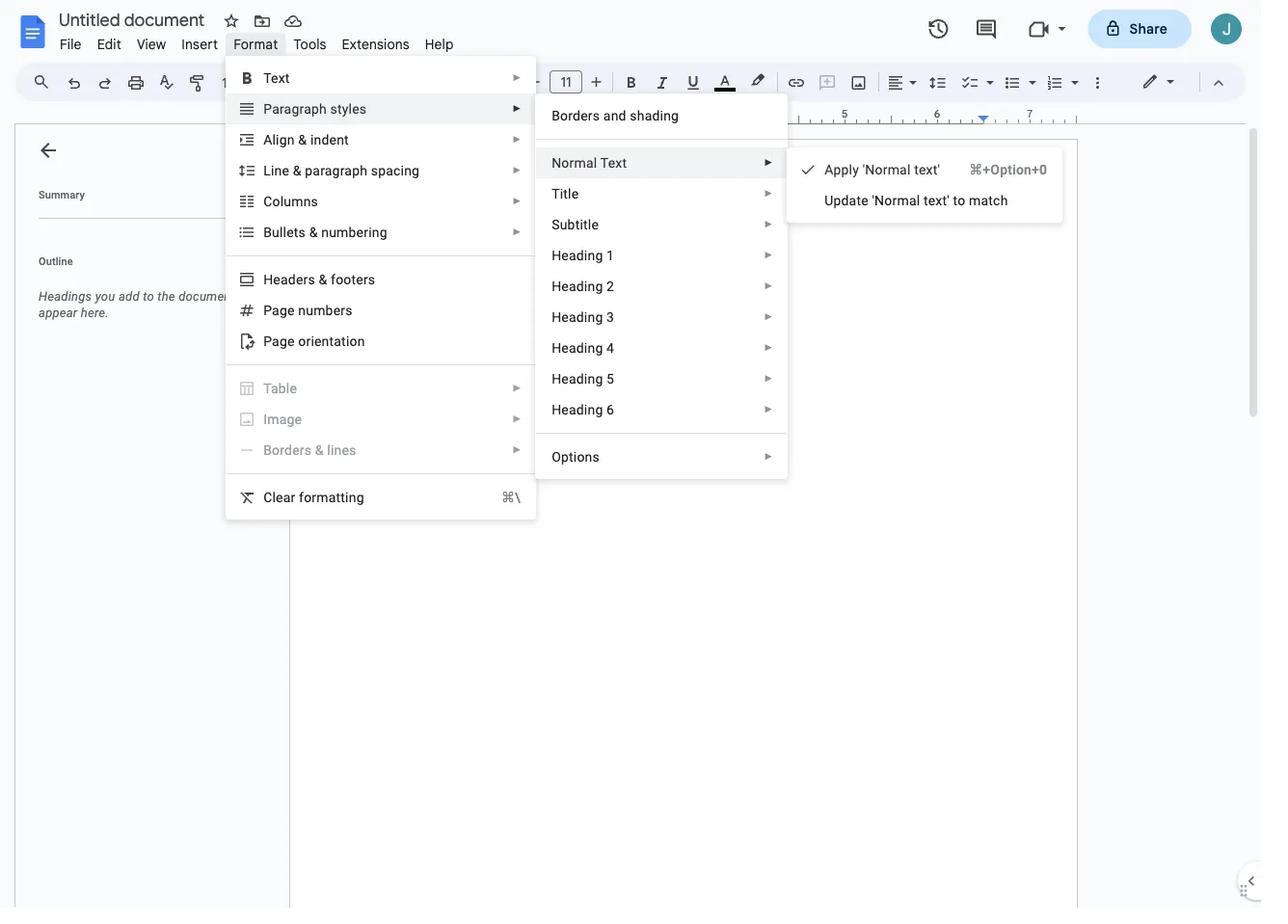 Task type: locate. For each thing, give the bounding box(es) containing it.
page down page n u mbers
[[263, 333, 295, 349]]

lines
[[327, 442, 356, 458]]

1 horizontal spatial s
[[311, 193, 318, 209]]

0 vertical spatial to
[[953, 192, 965, 208]]

a down p
[[263, 132, 272, 148]]

age
[[279, 411, 302, 427]]

a
[[263, 132, 272, 148], [824, 161, 833, 177]]

heading down heading 5
[[552, 402, 603, 417]]

text
[[263, 70, 290, 86], [600, 155, 627, 171]]

heading down heading 2
[[552, 309, 603, 325]]

main toolbar
[[57, 0, 1113, 748]]

application
[[0, 0, 1261, 908]]

0 vertical spatial a
[[263, 132, 272, 148]]

numbering
[[321, 224, 387, 240]]

to inside headings you add to the document will appear here.
[[143, 289, 154, 304]]

a for pply
[[824, 161, 833, 177]]

1 vertical spatial page
[[263, 333, 295, 349]]

► inside table 'menu item'
[[512, 383, 522, 394]]

0 horizontal spatial a
[[263, 132, 272, 148]]

& right eaders
[[319, 271, 327, 287]]

Star checkbox
[[218, 8, 245, 35]]

0 vertical spatial s
[[311, 193, 318, 209]]

pply
[[833, 161, 859, 177]]

text' up update 'normal text' to match u element at top
[[914, 161, 940, 177]]

borders & lines
[[263, 442, 356, 458]]

aragraph
[[272, 101, 327, 117]]

'normal
[[863, 161, 911, 177], [872, 192, 920, 208]]

align & indent image
[[885, 68, 907, 95]]

text'
[[914, 161, 940, 177], [924, 192, 950, 208]]

s right colum
[[311, 193, 318, 209]]

borders and shading b element
[[552, 107, 685, 123]]

heading for heading 1
[[552, 247, 603, 263]]

application containing share
[[0, 0, 1261, 908]]

page left u
[[263, 302, 295, 318]]

n
[[303, 193, 311, 209], [298, 302, 306, 318]]

insert menu item
[[174, 33, 226, 55]]

menu
[[226, 56, 536, 520], [535, 94, 788, 479], [787, 148, 1063, 223]]

0 vertical spatial text
[[263, 70, 290, 86]]

1 vertical spatial to
[[143, 289, 154, 304]]

heading 5 5 element
[[552, 371, 620, 387]]

will
[[238, 289, 257, 304]]

left margin image
[[290, 109, 388, 123]]

to left the
[[143, 289, 154, 304]]

share button
[[1088, 10, 1192, 48]]

1 vertical spatial s
[[298, 224, 306, 240]]

text' left match
[[924, 192, 950, 208]]

styles
[[330, 101, 367, 117]]

page
[[263, 302, 295, 318], [263, 333, 295, 349]]

colum
[[263, 193, 303, 209]]

table menu item
[[227, 373, 535, 404]]

columns n element
[[263, 193, 324, 209]]

tools menu item
[[286, 33, 334, 55]]

heading for heading 5
[[552, 371, 603, 387]]

&
[[298, 132, 307, 148], [293, 162, 301, 178], [309, 224, 318, 240], [319, 271, 327, 287], [315, 442, 324, 458]]

and
[[603, 107, 626, 123]]

'normal down apply 'normal text' a 'element'
[[872, 192, 920, 208]]

s
[[311, 193, 318, 209], [298, 224, 306, 240]]

apply 'normal text' a element
[[824, 161, 946, 177]]

& for lign
[[298, 132, 307, 148]]

& right ine at the left of page
[[293, 162, 301, 178]]

⌘\
[[501, 489, 521, 505]]

m
[[267, 411, 279, 427]]

& right lign
[[298, 132, 307, 148]]

heading 6 6 element
[[552, 402, 620, 417]]

3 heading from the top
[[552, 309, 603, 325]]

0 horizontal spatial text
[[263, 70, 290, 86]]

⌘backslash element
[[478, 488, 521, 507]]

1 heading from the top
[[552, 247, 603, 263]]

1 vertical spatial n
[[298, 302, 306, 318]]

bulleted list menu image
[[1024, 69, 1036, 76]]

menu item containing i
[[227, 404, 535, 435]]

1 horizontal spatial to
[[953, 192, 965, 208]]

heading 2 2 element
[[552, 278, 620, 294]]

lear
[[272, 489, 295, 505]]

5 heading from the top
[[552, 371, 603, 387]]

menu item
[[227, 404, 535, 435]]

0 horizontal spatial s
[[298, 224, 306, 240]]

to
[[953, 192, 965, 208], [143, 289, 154, 304]]

& left lines
[[315, 442, 324, 458]]

to inside menu
[[953, 192, 965, 208]]

o
[[552, 449, 561, 465]]

help
[[425, 36, 454, 53]]

mode and view toolbar
[[1127, 63, 1234, 101]]

n up bulle t s & numbering
[[303, 193, 311, 209]]

menu bar containing file
[[52, 25, 461, 57]]

s right bulle
[[298, 224, 306, 240]]

u
[[306, 302, 313, 318]]

help menu item
[[417, 33, 461, 55]]

b
[[552, 107, 560, 123]]

heading down subtitle s element
[[552, 247, 603, 263]]

subtitle s element
[[552, 216, 604, 232]]

n for s
[[303, 193, 311, 209]]

table
[[263, 380, 297, 396]]

page for page orientation
[[263, 333, 295, 349]]

paragraph styles p element
[[263, 101, 372, 117]]

here.
[[81, 306, 109, 320]]

heading down heading 3
[[552, 340, 603, 356]]

n left the mbers
[[298, 302, 306, 318]]

menu bar
[[52, 25, 461, 57]]

add
[[119, 289, 140, 304]]

2 page from the top
[[263, 333, 295, 349]]

1 vertical spatial text'
[[924, 192, 950, 208]]

text s element
[[263, 70, 296, 86]]

6
[[607, 402, 614, 417]]

Font size text field
[[550, 70, 581, 94]]

ine
[[271, 162, 289, 178]]

heading 2
[[552, 278, 614, 294]]

colum n s
[[263, 193, 318, 209]]

1 vertical spatial text
[[600, 155, 627, 171]]

Rename text field
[[52, 8, 216, 31]]

menu bar inside menu bar banner
[[52, 25, 461, 57]]

to left match
[[953, 192, 965, 208]]

1 horizontal spatial a
[[824, 161, 833, 177]]

paragraph
[[305, 162, 367, 178]]

insert image image
[[848, 68, 870, 95]]

borders & lines menu item
[[227, 435, 535, 466]]

heading 4
[[552, 340, 614, 356]]

heading
[[552, 247, 603, 263], [552, 278, 603, 294], [552, 309, 603, 325], [552, 340, 603, 356], [552, 371, 603, 387], [552, 402, 603, 417]]

headers & footers h element
[[263, 271, 381, 287]]

eaders
[[273, 271, 315, 287]]

Font size field
[[550, 70, 590, 94]]

title t element
[[552, 186, 585, 201]]

options o element
[[552, 449, 605, 465]]

h eaders & footers
[[263, 271, 375, 287]]

line & paragraph spacing l element
[[263, 162, 425, 178]]

heading up heading 3
[[552, 278, 603, 294]]

►
[[512, 72, 522, 83], [512, 103, 522, 114], [512, 134, 522, 145], [764, 157, 773, 168], [512, 165, 522, 176], [764, 188, 773, 199], [512, 196, 522, 207], [764, 219, 773, 230], [512, 227, 522, 238], [764, 250, 773, 261], [764, 281, 773, 292], [764, 311, 773, 322], [764, 342, 773, 353], [764, 373, 773, 384], [512, 383, 522, 394], [764, 404, 773, 415], [512, 414, 522, 425], [512, 444, 522, 456], [764, 451, 773, 462]]

0 horizontal spatial to
[[143, 289, 154, 304]]

1 page from the top
[[263, 302, 295, 318]]

you
[[95, 289, 115, 304]]

2 heading from the top
[[552, 278, 603, 294]]

0 vertical spatial n
[[303, 193, 311, 209]]

update 'normal text' to match u element
[[824, 192, 1014, 208]]

a lign & indent
[[263, 132, 349, 148]]

bulle
[[263, 224, 294, 240]]

⌘+option+0 element
[[946, 160, 1047, 179]]

'normal right the pply
[[863, 161, 911, 177]]

s
[[552, 216, 560, 232]]

text color image
[[714, 68, 736, 92]]

a up u
[[824, 161, 833, 177]]

the
[[157, 289, 175, 304]]

& for eaders
[[319, 271, 327, 287]]

0 vertical spatial page
[[263, 302, 295, 318]]

o ptions
[[552, 449, 600, 465]]

n ormal text
[[552, 155, 627, 171]]

s ubtitle
[[552, 216, 599, 232]]

share
[[1129, 20, 1168, 37]]

view menu item
[[129, 33, 174, 55]]

spacing
[[371, 162, 420, 178]]

1 vertical spatial 'normal
[[872, 192, 920, 208]]

1 vertical spatial a
[[824, 161, 833, 177]]

normal text n element
[[552, 155, 633, 171]]

borders & lines q element
[[263, 442, 362, 458]]

1 horizontal spatial text
[[600, 155, 627, 171]]

page orientation 3 element
[[263, 333, 371, 349]]

edit menu item
[[89, 33, 129, 55]]

4 heading from the top
[[552, 340, 603, 356]]

0 vertical spatial text'
[[914, 161, 940, 177]]

file menu item
[[52, 33, 89, 55]]

heading up heading 6
[[552, 371, 603, 387]]

0 vertical spatial 'normal
[[863, 161, 911, 177]]

text up p
[[263, 70, 290, 86]]

text right ormal
[[600, 155, 627, 171]]

page n u mbers
[[263, 302, 352, 318]]

l
[[263, 162, 271, 178]]

page orientation
[[263, 333, 365, 349]]

extensions menu item
[[334, 33, 417, 55]]

text' for u pdate 'normal text' to match
[[924, 192, 950, 208]]

heading for heading 6
[[552, 402, 603, 417]]

6 heading from the top
[[552, 402, 603, 417]]

view
[[137, 36, 166, 53]]



Task type: describe. For each thing, give the bounding box(es) containing it.
bullets & numbering t element
[[263, 224, 393, 240]]

mbers
[[313, 302, 352, 318]]

s for t
[[298, 224, 306, 240]]

l ine & paragraph spacing
[[263, 162, 420, 178]]

heading 3 3 element
[[552, 309, 620, 325]]

image m element
[[263, 411, 308, 427]]

menu containing b
[[535, 94, 788, 479]]

itle
[[560, 186, 579, 201]]

h
[[263, 271, 273, 287]]

tools
[[293, 36, 326, 53]]

p
[[263, 101, 272, 117]]

heading 1
[[552, 247, 614, 263]]

& right t
[[309, 224, 318, 240]]

outline heading
[[15, 254, 278, 281]]

line & paragraph spacing image
[[927, 68, 949, 95]]

c lear formatting
[[263, 489, 364, 505]]

c
[[263, 489, 272, 505]]

file
[[60, 36, 82, 53]]

pdate
[[833, 192, 868, 208]]

i
[[263, 411, 267, 427]]

highlight color image
[[747, 68, 768, 92]]

format menu item
[[226, 33, 286, 55]]

extensions
[[342, 36, 409, 53]]

3
[[607, 309, 614, 325]]

menu containing a
[[787, 148, 1063, 223]]

text' for a pply 'normal text'
[[914, 161, 940, 177]]

heading 6
[[552, 402, 614, 417]]

n for u
[[298, 302, 306, 318]]

u pdate 'normal text' to match
[[824, 192, 1008, 208]]

table 2 element
[[263, 380, 303, 396]]

heading for heading 2
[[552, 278, 603, 294]]

u
[[824, 192, 833, 208]]

heading 1 1 element
[[552, 247, 620, 263]]

p aragraph styles
[[263, 101, 367, 117]]

lign
[[272, 132, 295, 148]]

match
[[969, 192, 1008, 208]]

headings you add to the document will appear here.
[[39, 289, 257, 320]]

Zoom field
[[214, 68, 286, 98]]

1
[[607, 247, 614, 263]]

headings
[[39, 289, 92, 304]]

s for n
[[311, 193, 318, 209]]

format
[[233, 36, 278, 53]]

4
[[607, 340, 614, 356]]

heading 3
[[552, 309, 614, 325]]

heading 4 4 element
[[552, 340, 620, 356]]

► inside the borders & lines menu item
[[512, 444, 522, 456]]

outline
[[39, 255, 73, 267]]

heading 5
[[552, 371, 614, 387]]

b orders and shading
[[552, 107, 679, 123]]

borders
[[263, 442, 312, 458]]

bulle t s & numbering
[[263, 224, 387, 240]]

Menus field
[[24, 68, 67, 95]]

& for ine
[[293, 162, 301, 178]]

insert
[[182, 36, 218, 53]]

indent
[[310, 132, 349, 148]]

right margin image
[[979, 109, 1076, 123]]

edit
[[97, 36, 121, 53]]

Zoom text field
[[217, 69, 263, 96]]

t
[[552, 186, 560, 201]]

menu bar banner
[[0, 0, 1261, 908]]

heading for heading 3
[[552, 309, 603, 325]]

n
[[552, 155, 561, 171]]

summary heading
[[39, 187, 85, 202]]

menu containing text
[[226, 56, 536, 520]]

5
[[607, 371, 614, 387]]

footers
[[331, 271, 375, 287]]

orders
[[560, 107, 600, 123]]

heading for heading 4
[[552, 340, 603, 356]]

a pply 'normal text'
[[824, 161, 940, 177]]

⌘+option+0
[[969, 161, 1047, 177]]

ubtitle
[[560, 216, 599, 232]]

ormal
[[561, 155, 597, 171]]

document
[[179, 289, 235, 304]]

ptions
[[561, 449, 600, 465]]

'normal for pdate
[[872, 192, 920, 208]]

& inside menu item
[[315, 442, 324, 458]]

summary
[[39, 188, 85, 201]]

shading
[[630, 107, 679, 123]]

page for page n u mbers
[[263, 302, 295, 318]]

t
[[294, 224, 298, 240]]

'normal for pply
[[863, 161, 911, 177]]

checklist menu image
[[981, 69, 994, 76]]

2
[[607, 278, 614, 294]]

appear
[[39, 306, 78, 320]]

a for lign
[[263, 132, 272, 148]]

orientation
[[298, 333, 365, 349]]

align & indent a element
[[263, 132, 355, 148]]

clear formatting c element
[[263, 489, 370, 505]]

i m age
[[263, 411, 302, 427]]

t itle
[[552, 186, 579, 201]]

formatting
[[299, 489, 364, 505]]

document outline element
[[15, 124, 278, 908]]

page numbers u element
[[263, 302, 358, 318]]



Task type: vqa. For each thing, say whether or not it's contained in the screenshot.


